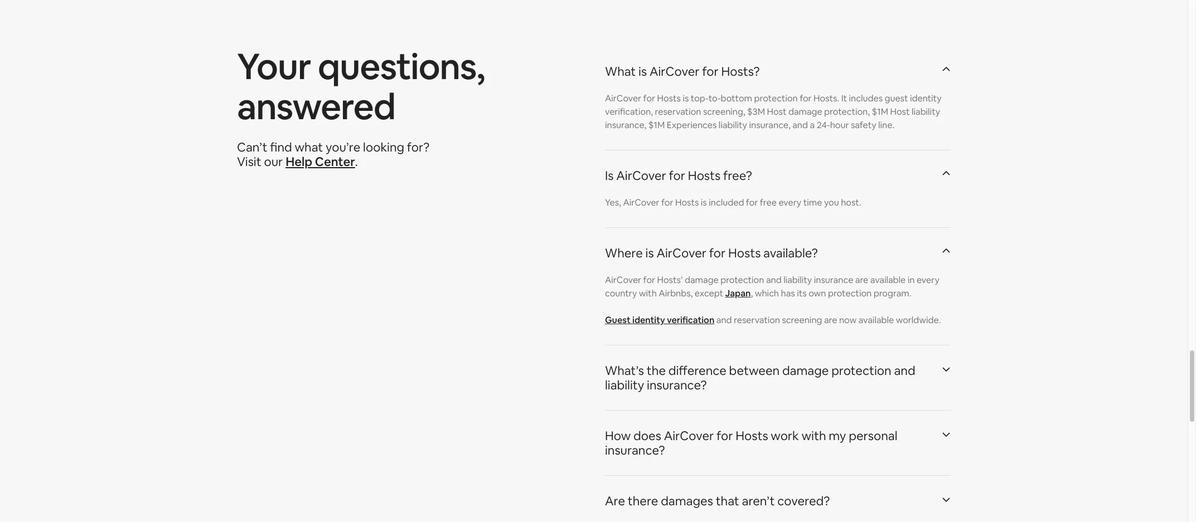 Task type: vqa. For each thing, say whether or not it's contained in the screenshot.
topmost $1M
yes



Task type: locate. For each thing, give the bounding box(es) containing it.
insurance, down verification,
[[605, 120, 647, 131]]

and down worldwide.
[[894, 363, 916, 379]]

host right "$3m"
[[767, 106, 787, 118]]

hosts down what is aircover for hosts?
[[657, 93, 681, 105]]

,
[[751, 288, 753, 300]]

for inside how does aircover for hosts work with my personal insurance?
[[717, 429, 733, 444]]

0 horizontal spatial with
[[639, 288, 657, 300]]

available
[[870, 275, 906, 286], [859, 315, 894, 327]]

is right where
[[646, 246, 654, 261]]

insurance, down "$3m"
[[749, 120, 791, 131]]

0 vertical spatial reservation
[[655, 106, 701, 118]]

reservation
[[655, 106, 701, 118], [734, 315, 780, 327]]

identity
[[910, 93, 942, 105], [633, 315, 665, 327]]

work
[[771, 429, 799, 444]]

help center .
[[286, 154, 358, 170]]

hosts
[[657, 93, 681, 105], [688, 168, 721, 184], [675, 197, 699, 209], [728, 246, 761, 261], [736, 429, 768, 444]]

protection up "$3m"
[[754, 93, 798, 105]]

1 vertical spatial available
[[859, 315, 894, 327]]

damage up except
[[685, 275, 719, 286]]

2 host from the left
[[890, 106, 910, 118]]

aircover up the country
[[605, 275, 641, 286]]

0 vertical spatial are
[[855, 275, 869, 286]]

1 vertical spatial with
[[802, 429, 826, 444]]

with left my
[[802, 429, 826, 444]]

every
[[779, 197, 802, 209], [917, 275, 940, 286]]

aircover up 'hosts''
[[657, 246, 707, 261]]

worldwide.
[[896, 315, 941, 327]]

top-
[[691, 93, 709, 105]]

can't find what you're looking for? visit our
[[237, 140, 430, 170]]

for inside 'dropdown button'
[[669, 168, 685, 184]]

1 horizontal spatial with
[[802, 429, 826, 444]]

and
[[793, 120, 808, 131], [766, 275, 782, 286], [717, 315, 732, 327], [894, 363, 916, 379]]

protection
[[754, 93, 798, 105], [721, 275, 764, 286], [828, 288, 872, 300], [832, 363, 892, 379]]

includes
[[849, 93, 883, 105]]

aren't
[[742, 494, 775, 509]]

available right now
[[859, 315, 894, 327]]

1 horizontal spatial $1m
[[872, 106, 888, 118]]

except
[[695, 288, 723, 300]]

free
[[760, 197, 777, 209]]

and inside aircover for hosts' damage protection and liability insurance are available in every country with airbnbs, except
[[766, 275, 782, 286]]

0 vertical spatial damage
[[789, 106, 822, 118]]

the
[[647, 363, 666, 379]]

identity right guest
[[633, 315, 665, 327]]

can't
[[237, 140, 267, 155]]

guest
[[605, 315, 631, 327]]

country
[[605, 288, 637, 300]]

1 horizontal spatial are
[[855, 275, 869, 286]]

1 host from the left
[[767, 106, 787, 118]]

host down guest at the top right
[[890, 106, 910, 118]]

program.
[[874, 288, 912, 300]]

aircover right does
[[664, 429, 714, 444]]

insurance,
[[605, 120, 647, 131], [749, 120, 791, 131]]

a
[[810, 120, 815, 131]]

guest identity verification link
[[605, 315, 715, 327]]

0 vertical spatial identity
[[910, 93, 942, 105]]

1 vertical spatial every
[[917, 275, 940, 286]]

0 horizontal spatial identity
[[633, 315, 665, 327]]

hosts left free?
[[688, 168, 721, 184]]

identity right guest at the top right
[[910, 93, 942, 105]]

your questions, answered
[[237, 43, 485, 130]]

protection inside aircover for hosts is top-to-bottom protection for hosts. it includes guest identity verification, reservation screening, $3m host damage protection, $1m host liability insurance, $1m experiences liability insurance, and a 24-hour safety line.
[[754, 93, 798, 105]]

0 vertical spatial every
[[779, 197, 802, 209]]

reservation up experiences
[[655, 106, 701, 118]]

1 insurance, from the left
[[605, 120, 647, 131]]

24-
[[817, 120, 830, 131]]

visit
[[237, 154, 261, 170]]

identity inside aircover for hosts is top-to-bottom protection for hosts. it includes guest identity verification, reservation screening, $3m host damage protection, $1m host liability insurance, $1m experiences liability insurance, and a 24-hour safety line.
[[910, 93, 942, 105]]

are left now
[[824, 315, 837, 327]]

available up the program.
[[870, 275, 906, 286]]

$1m up line.
[[872, 106, 888, 118]]

liability
[[912, 106, 940, 118], [719, 120, 747, 131], [784, 275, 812, 286], [605, 378, 644, 393]]

protection inside aircover for hosts' damage protection and liability insurance are available in every country with airbnbs, except
[[721, 275, 764, 286]]

included
[[709, 197, 744, 209]]

what
[[605, 64, 636, 79]]

$3m
[[747, 106, 765, 118]]

now
[[839, 315, 857, 327]]

hosts down is aircover for hosts free?
[[675, 197, 699, 209]]

for
[[702, 64, 719, 79], [643, 93, 655, 105], [800, 93, 812, 105], [669, 168, 685, 184], [661, 197, 673, 209], [746, 197, 758, 209], [709, 246, 726, 261], [643, 275, 655, 286], [717, 429, 733, 444]]

1 vertical spatial insurance?
[[605, 443, 665, 459]]

damage inside what's the difference between damage protection and liability insurance?
[[782, 363, 829, 379]]

damage inside aircover for hosts' damage protection and liability insurance are available in every country with airbnbs, except
[[685, 275, 719, 286]]

aircover
[[650, 64, 700, 79], [605, 93, 641, 105], [616, 168, 666, 184], [623, 197, 660, 209], [657, 246, 707, 261], [605, 275, 641, 286], [664, 429, 714, 444]]

aircover inside where is aircover for hosts available? dropdown button
[[657, 246, 707, 261]]

difference
[[669, 363, 727, 379]]

1 vertical spatial reservation
[[734, 315, 780, 327]]

what's
[[605, 363, 644, 379]]

guest
[[885, 93, 908, 105]]

1 horizontal spatial identity
[[910, 93, 942, 105]]

0 horizontal spatial every
[[779, 197, 802, 209]]

with
[[639, 288, 657, 300], [802, 429, 826, 444]]

insurance? inside what's the difference between damage protection and liability insurance?
[[647, 378, 707, 393]]

are right insurance
[[855, 275, 869, 286]]

damage up a
[[789, 106, 822, 118]]

and down japan link
[[717, 315, 732, 327]]

every right in
[[917, 275, 940, 286]]

help
[[286, 154, 312, 170]]

2 insurance, from the left
[[749, 120, 791, 131]]

hosts up japan at right
[[728, 246, 761, 261]]

for inside aircover for hosts' damage protection and liability insurance are available in every country with airbnbs, except
[[643, 275, 655, 286]]

with inside aircover for hosts' damage protection and liability insurance are available in every country with airbnbs, except
[[639, 288, 657, 300]]

are
[[855, 275, 869, 286], [824, 315, 837, 327]]

protection up japan link
[[721, 275, 764, 286]]

are
[[605, 494, 625, 509]]

that
[[716, 494, 739, 509]]

reservation inside aircover for hosts is top-to-bottom protection for hosts. it includes guest identity verification, reservation screening, $3m host damage protection, $1m host liability insurance, $1m experiences liability insurance, and a 24-hour safety line.
[[655, 106, 701, 118]]

insurance?
[[647, 378, 707, 393], [605, 443, 665, 459]]

is left top-
[[683, 93, 689, 105]]

time
[[804, 197, 822, 209]]

are there damages that aren't covered?
[[605, 494, 830, 509]]

aircover up verification,
[[605, 93, 641, 105]]

my
[[829, 429, 846, 444]]

1 vertical spatial damage
[[685, 275, 719, 286]]

0 vertical spatial with
[[639, 288, 657, 300]]

reservation down ,
[[734, 315, 780, 327]]

0 horizontal spatial reservation
[[655, 106, 701, 118]]

is aircover for hosts free? button
[[605, 155, 951, 197]]

insurance? right what's
[[647, 378, 707, 393]]

for inside "dropdown button"
[[702, 64, 719, 79]]

hosts inside 'dropdown button'
[[688, 168, 721, 184]]

are inside aircover for hosts' damage protection and liability insurance are available in every country with airbnbs, except
[[855, 275, 869, 286]]

you
[[824, 197, 839, 209]]

between
[[729, 363, 780, 379]]

with inside how does aircover for hosts work with my personal insurance?
[[802, 429, 826, 444]]

hosts left work
[[736, 429, 768, 444]]

is inside dropdown button
[[646, 246, 654, 261]]

$1m down verification,
[[649, 120, 665, 131]]

protection inside what's the difference between damage protection and liability insurance?
[[832, 363, 892, 379]]

host
[[767, 106, 787, 118], [890, 106, 910, 118]]

line.
[[878, 120, 895, 131]]

damage
[[789, 106, 822, 118], [685, 275, 719, 286], [782, 363, 829, 379]]

every inside aircover for hosts' damage protection and liability insurance are available in every country with airbnbs, except
[[917, 275, 940, 286]]

aircover right is
[[616, 168, 666, 184]]

0 vertical spatial available
[[870, 275, 906, 286]]

is
[[605, 168, 614, 184]]

is
[[639, 64, 647, 79], [683, 93, 689, 105], [701, 197, 707, 209], [646, 246, 654, 261]]

0 horizontal spatial host
[[767, 106, 787, 118]]

looking
[[363, 140, 404, 155]]

every right free
[[779, 197, 802, 209]]

and up which
[[766, 275, 782, 286]]

available?
[[764, 246, 818, 261]]

damage down screening
[[782, 363, 829, 379]]

and left a
[[793, 120, 808, 131]]

which
[[755, 288, 779, 300]]

is inside aircover for hosts is top-to-bottom protection for hosts. it includes guest identity verification, reservation screening, $3m host damage protection, $1m host liability insurance, $1m experiences liability insurance, and a 24-hour safety line.
[[683, 93, 689, 105]]

with right the country
[[639, 288, 657, 300]]

protection down now
[[832, 363, 892, 379]]

$1m
[[872, 106, 888, 118], [649, 120, 665, 131]]

0 horizontal spatial are
[[824, 315, 837, 327]]

hosts'
[[657, 275, 683, 286]]

2 vertical spatial damage
[[782, 363, 829, 379]]

insurance? up there
[[605, 443, 665, 459]]

1 horizontal spatial every
[[917, 275, 940, 286]]

1 horizontal spatial insurance,
[[749, 120, 791, 131]]

0 horizontal spatial $1m
[[649, 120, 665, 131]]

liability inside what's the difference between damage protection and liability insurance?
[[605, 378, 644, 393]]

is right what
[[639, 64, 647, 79]]

0 vertical spatial insurance?
[[647, 378, 707, 393]]

aircover inside aircover for hosts is top-to-bottom protection for hosts. it includes guest identity verification, reservation screening, $3m host damage protection, $1m host liability insurance, $1m experiences liability insurance, and a 24-hour safety line.
[[605, 93, 641, 105]]

what's the difference between damage protection and liability insurance? button
[[605, 351, 951, 406]]

aircover up top-
[[650, 64, 700, 79]]

1 horizontal spatial host
[[890, 106, 910, 118]]

and inside aircover for hosts is top-to-bottom protection for hosts. it includes guest identity verification, reservation screening, $3m host damage protection, $1m host liability insurance, $1m experiences liability insurance, and a 24-hour safety line.
[[793, 120, 808, 131]]

0 horizontal spatial insurance,
[[605, 120, 647, 131]]



Task type: describe. For each thing, give the bounding box(es) containing it.
.
[[355, 154, 358, 170]]

safety
[[851, 120, 877, 131]]

where is aircover for hosts available?
[[605, 246, 818, 261]]

screening
[[782, 315, 822, 327]]

aircover for hosts' damage protection and liability insurance are available in every country with airbnbs, except
[[605, 275, 940, 300]]

how does aircover for hosts work with my personal insurance? button
[[605, 416, 951, 472]]

hosts inside aircover for hosts is top-to-bottom protection for hosts. it includes guest identity verification, reservation screening, $3m host damage protection, $1m host liability insurance, $1m experiences liability insurance, and a 24-hour safety line.
[[657, 93, 681, 105]]

how does aircover for hosts work with my personal insurance?
[[605, 429, 898, 459]]

insurance? inside how does aircover for hosts work with my personal insurance?
[[605, 443, 665, 459]]

help center link
[[286, 154, 355, 170]]

find
[[270, 140, 292, 155]]

what
[[295, 140, 323, 155]]

is aircover for hosts free?
[[605, 168, 752, 184]]

there
[[628, 494, 658, 509]]

aircover right yes,
[[623, 197, 660, 209]]

damages
[[661, 494, 713, 509]]

center
[[315, 154, 355, 170]]

in
[[908, 275, 915, 286]]

insurance
[[814, 275, 853, 286]]

it
[[841, 93, 847, 105]]

aircover inside what is aircover for hosts? "dropdown button"
[[650, 64, 700, 79]]

japan , which has its own protection program.
[[725, 288, 912, 300]]

is left included
[[701, 197, 707, 209]]

does
[[634, 429, 661, 444]]

hosts.
[[814, 93, 839, 105]]

verification,
[[605, 106, 653, 118]]

has
[[781, 288, 795, 300]]

how
[[605, 429, 631, 444]]

experiences
[[667, 120, 717, 131]]

yes,
[[605, 197, 621, 209]]

hosts inside how does aircover for hosts work with my personal insurance?
[[736, 429, 768, 444]]

protection down insurance
[[828, 288, 872, 300]]

japan link
[[725, 288, 751, 300]]

personal
[[849, 429, 898, 444]]

1 vertical spatial are
[[824, 315, 837, 327]]

hour
[[830, 120, 849, 131]]

your
[[237, 43, 311, 90]]

is inside "dropdown button"
[[639, 64, 647, 79]]

our
[[264, 154, 283, 170]]

damage inside aircover for hosts is top-to-bottom protection for hosts. it includes guest identity verification, reservation screening, $3m host damage protection, $1m host liability insurance, $1m experiences liability insurance, and a 24-hour safety line.
[[789, 106, 822, 118]]

1 vertical spatial identity
[[633, 315, 665, 327]]

japan
[[725, 288, 751, 300]]

you're
[[326, 140, 360, 155]]

hosts?
[[721, 64, 760, 79]]

answered
[[237, 83, 395, 130]]

free?
[[723, 168, 752, 184]]

protection,
[[824, 106, 870, 118]]

0 vertical spatial $1m
[[872, 106, 888, 118]]

its
[[797, 288, 807, 300]]

bottom
[[721, 93, 752, 105]]

airbnbs,
[[659, 288, 693, 300]]

are there damages that aren't covered? button
[[605, 481, 951, 522]]

what's the difference between damage protection and liability insurance?
[[605, 363, 916, 393]]

aircover inside is aircover for hosts free? 'dropdown button'
[[616, 168, 666, 184]]

to-
[[709, 93, 721, 105]]

what is aircover for hosts? button
[[605, 51, 951, 92]]

verification
[[667, 315, 715, 327]]

and inside what's the difference between damage protection and liability insurance?
[[894, 363, 916, 379]]

1 horizontal spatial reservation
[[734, 315, 780, 327]]

screening,
[[703, 106, 745, 118]]

where is aircover for hosts available? button
[[605, 233, 951, 274]]

liability inside aircover for hosts' damage protection and liability insurance are available in every country with airbnbs, except
[[784, 275, 812, 286]]

own
[[809, 288, 826, 300]]

yes, aircover for hosts is included for free every time you host.
[[605, 197, 862, 209]]

aircover inside aircover for hosts' damage protection and liability insurance are available in every country with airbnbs, except
[[605, 275, 641, 286]]

aircover for hosts is top-to-bottom protection for hosts. it includes guest identity verification, reservation screening, $3m host damage protection, $1m host liability insurance, $1m experiences liability insurance, and a 24-hour safety line.
[[605, 93, 942, 131]]

guest identity verification and reservation screening are now available worldwide.
[[605, 315, 941, 327]]

available inside aircover for hosts' damage protection and liability insurance are available in every country with airbnbs, except
[[870, 275, 906, 286]]

aircover inside how does aircover for hosts work with my personal insurance?
[[664, 429, 714, 444]]

host.
[[841, 197, 862, 209]]

for?
[[407, 140, 430, 155]]

where
[[605, 246, 643, 261]]

what is aircover for hosts?
[[605, 64, 760, 79]]

1 vertical spatial $1m
[[649, 120, 665, 131]]

covered?
[[778, 494, 830, 509]]

questions,
[[318, 43, 485, 90]]



